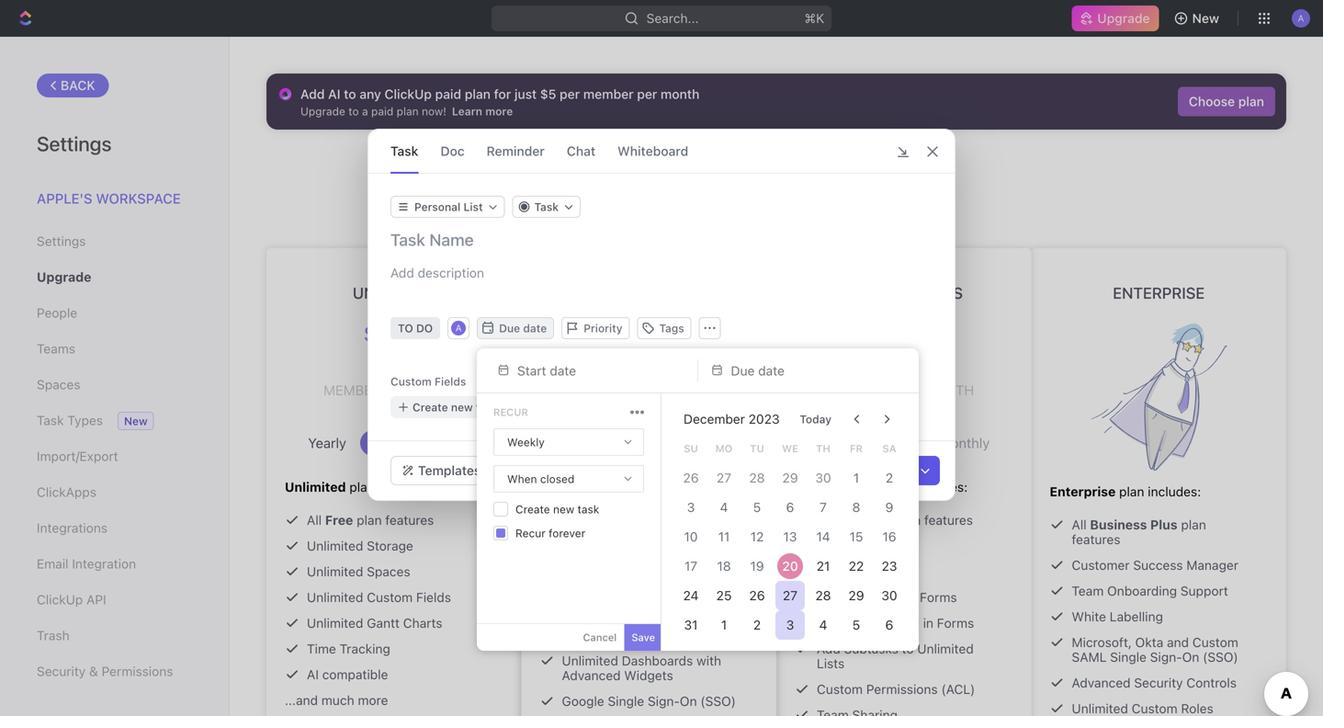 Task type: describe. For each thing, give the bounding box(es) containing it.
1 vertical spatial 26
[[750, 588, 765, 603]]

unlimited for unlimited custom fields
[[307, 590, 363, 605]]

business plus
[[845, 284, 963, 302]]

per for 7
[[385, 382, 410, 398]]

...and much more
[[285, 693, 388, 708]]

plan up all unlimited plan features at the bottom
[[601, 466, 626, 481]]

task button
[[391, 130, 419, 173]]

enterprise image
[[1091, 324, 1227, 471]]

1 horizontal spatial 28
[[816, 588, 831, 603]]

settings element
[[0, 37, 230, 716]]

much
[[322, 693, 354, 708]]

branded
[[867, 590, 917, 605]]

google single sign-on (sso)
[[562, 693, 736, 709]]

0 vertical spatial 1
[[854, 470, 860, 485]]

17
[[685, 558, 698, 574]]

reminder
[[487, 143, 545, 159]]

today button
[[789, 404, 843, 434]]

12 inside $ 12 member per month
[[621, 300, 678, 373]]

enterprise for enterprise
[[1113, 284, 1205, 302]]

clickup api link
[[37, 584, 192, 615]]

unlimited for unlimited teams
[[562, 576, 618, 591]]

save
[[632, 631, 655, 643]]

0 horizontal spatial more
[[358, 693, 388, 708]]

recur for recur
[[494, 406, 528, 418]]

includes: for enterprise plan includes:
[[1148, 484, 1201, 499]]

0 horizontal spatial 3
[[687, 500, 695, 515]]

$ for 19
[[862, 321, 872, 347]]

unlimited inside the add subtasks to unlimited lists
[[918, 641, 974, 656]]

1 horizontal spatial teams
[[622, 576, 661, 591]]

email
[[37, 556, 68, 571]]

1 vertical spatial upgrade link
[[37, 261, 192, 293]]

1 vertical spatial sign-
[[648, 693, 680, 709]]

chat button
[[567, 130, 596, 173]]

1 vertical spatial support
[[1181, 583, 1229, 598]]

success
[[1134, 557, 1183, 573]]

23
[[882, 558, 898, 574]]

chat
[[567, 143, 596, 159]]

10
[[684, 529, 698, 544]]

1 vertical spatial 19
[[750, 558, 764, 574]]

task for task types
[[37, 413, 64, 428]]

custom branded forms
[[817, 590, 957, 605]]

white labelling
[[1072, 609, 1164, 624]]

and
[[1167, 635, 1189, 650]]

controls
[[1187, 675, 1237, 690]]

1 horizontal spatial 29
[[849, 588, 864, 603]]

0 vertical spatial forms
[[920, 590, 957, 605]]

new inside button
[[1193, 11, 1220, 26]]

add subtasks to unlimited lists
[[817, 641, 974, 671]]

plan inside add ai to any clickup paid plan for just $5 per member per month learn more
[[465, 86, 491, 102]]

time tracking
[[307, 641, 391, 656]]

december 2023
[[684, 411, 780, 426]]

1 vertical spatial permissions
[[867, 682, 938, 697]]

forever
[[549, 527, 586, 540]]

1 vertical spatial single
[[608, 693, 644, 709]]

storage
[[367, 538, 413, 553]]

$ for 7
[[364, 321, 374, 347]]

add for add ai to any clickup paid plan for just $5 per member per month learn more
[[301, 86, 325, 102]]

training
[[858, 564, 905, 579]]

security & permissions link
[[37, 656, 192, 687]]

0 vertical spatial 6
[[786, 500, 794, 515]]

member inside add ai to any clickup paid plan for just $5 per member per month learn more
[[583, 86, 634, 102]]

(sso) inside microsoft, okta and custom saml single sign-on (sso)
[[1203, 649, 1239, 665]]

dashboards
[[622, 653, 693, 668]]

unlimited timeline views
[[562, 524, 710, 540]]

teams link
[[37, 333, 192, 364]]

1 vertical spatial 5
[[853, 617, 861, 632]]

15
[[850, 529, 863, 544]]

task inside button
[[873, 463, 901, 478]]

month for 7
[[414, 382, 464, 398]]

paid
[[435, 86, 462, 102]]

yearly for 19
[[818, 435, 857, 451]]

per for 19
[[895, 382, 920, 398]]

tu
[[750, 442, 765, 454]]

when
[[507, 472, 537, 485]]

1 horizontal spatial upgrade link
[[1072, 6, 1160, 31]]

unlimited for unlimited storage
[[307, 538, 363, 553]]

1 horizontal spatial security
[[1135, 675, 1183, 690]]

onboarding
[[1108, 583, 1177, 598]]

unleash
[[746, 155, 813, 178]]

security & permissions
[[37, 664, 173, 679]]

$ 7 member per month
[[324, 313, 464, 398]]

25
[[717, 588, 732, 603]]

business up 15
[[835, 512, 892, 528]]

plan up timeline
[[645, 499, 670, 514]]

unlimited dashboards with advanced widgets
[[562, 653, 722, 683]]

member for 7
[[324, 382, 381, 398]]

31
[[684, 617, 698, 632]]

0 vertical spatial 27
[[717, 470, 732, 485]]

date
[[523, 322, 547, 335]]

0 horizontal spatial 2
[[754, 617, 761, 632]]

0 horizontal spatial (sso)
[[701, 693, 736, 709]]

create for create task
[[829, 463, 869, 478]]

advanced security controls
[[1072, 675, 1237, 690]]

&
[[89, 664, 98, 679]]

0 horizontal spatial support
[[863, 538, 911, 553]]

recur forever
[[516, 527, 586, 540]]

custom inside microsoft, okta and custom saml single sign-on (sso)
[[1193, 635, 1239, 650]]

0 vertical spatial 5
[[753, 500, 761, 515]]

(acl)
[[942, 682, 976, 697]]

task types
[[37, 413, 103, 428]]

1 vertical spatial ai
[[307, 667, 319, 682]]

weekly button
[[494, 429, 643, 455]]

teams inside settings 'element'
[[37, 341, 75, 356]]

$ for 12
[[609, 307, 619, 333]]

import/export
[[37, 449, 118, 464]]

google
[[562, 693, 604, 709]]

back
[[61, 78, 95, 93]]

features for all free plan features
[[385, 512, 434, 528]]

0 vertical spatial 29
[[783, 470, 798, 485]]

widgets
[[624, 668, 673, 683]]

1 horizontal spatial 12
[[751, 529, 764, 544]]

microsoft, okta and custom saml single sign-on (sso)
[[1072, 635, 1239, 665]]

add for add subtasks to unlimited lists
[[817, 641, 841, 656]]

1 horizontal spatial 2
[[886, 470, 894, 485]]

1 vertical spatial 1
[[721, 617, 727, 632]]

clickup api
[[37, 592, 106, 607]]

due date button
[[477, 317, 554, 339]]

business plus plan includes:
[[795, 479, 968, 494]]

api
[[86, 592, 106, 607]]

per for 12
[[640, 368, 665, 384]]

private docs
[[562, 602, 637, 617]]

0 horizontal spatial 28
[[750, 470, 765, 485]]

we
[[782, 442, 799, 454]]

1 horizontal spatial advanced
[[1072, 675, 1131, 690]]

today
[[800, 413, 832, 426]]

1 horizontal spatial 30
[[882, 588, 898, 603]]

all for all unlimited plan features
[[562, 499, 577, 514]]

settings link
[[37, 226, 192, 257]]

1 horizontal spatial 7
[[820, 500, 827, 515]]

unlimited for unlimited plan includes:
[[285, 479, 346, 494]]

customer
[[1072, 557, 1130, 573]]

1 vertical spatial 3
[[786, 617, 794, 632]]

gantt
[[367, 615, 400, 631]]

team onboarding support
[[1072, 583, 1229, 598]]

custom for custom fields
[[391, 375, 432, 388]]

features inside all business plus plan features
[[1072, 532, 1121, 547]]

reminder button
[[487, 130, 545, 173]]

integration
[[72, 556, 136, 571]]

all business plan features
[[817, 512, 973, 528]]

business inside all business plus plan features
[[1090, 517, 1148, 532]]

plan right choose
[[1239, 94, 1265, 109]]

unlimited for unlimited workload analysis
[[562, 550, 618, 565]]

th
[[816, 442, 831, 454]]

yearly for 7
[[308, 435, 346, 451]]

apple's workspace
[[37, 190, 181, 206]]

task
[[578, 503, 600, 516]]

0 vertical spatial 4
[[720, 500, 728, 515]]

0 horizontal spatial on
[[680, 693, 697, 709]]

admin training
[[817, 564, 905, 579]]

2 settings from the top
[[37, 233, 86, 249]]

search...
[[647, 11, 699, 26]]

integrations
[[37, 520, 108, 535]]

plus inside all business plus plan features
[[1151, 517, 1178, 532]]

business for business plus
[[845, 284, 920, 302]]

member for 19
[[834, 382, 891, 398]]

in
[[923, 615, 934, 631]]

clickapps
[[37, 484, 96, 500]]

compatible
[[322, 667, 388, 682]]

1 vertical spatial to
[[724, 155, 741, 178]]



Task type: vqa. For each thing, say whether or not it's contained in the screenshot.


Task type: locate. For each thing, give the bounding box(es) containing it.
yearly up unlimited plan includes:
[[308, 435, 346, 451]]

unlimited down cancel
[[562, 653, 618, 668]]

business down weekly dropdown button
[[540, 466, 597, 481]]

features for all business plan features
[[925, 512, 973, 528]]

permissions inside 'link'
[[102, 664, 173, 679]]

new button
[[1167, 4, 1231, 33]]

to for add subtasks to unlimited lists
[[902, 641, 914, 656]]

plan right 9
[[896, 512, 921, 528]]

0 vertical spatial create
[[829, 463, 869, 478]]

on up controls
[[1183, 649, 1200, 665]]

month inside add ai to any clickup paid plan for just $5 per member per month learn more
[[661, 86, 700, 102]]

unlimited for unlimited
[[353, 284, 435, 302]]

27 down 20
[[783, 588, 798, 603]]

dialog
[[368, 129, 956, 501]]

plan up 9
[[886, 479, 911, 494]]

spaces inside settings 'element'
[[37, 377, 80, 392]]

clickup inside add ai to any clickup paid plan for just $5 per member per month learn more
[[385, 86, 432, 102]]

plan up all free plan features
[[350, 479, 375, 494]]

includes:
[[629, 466, 682, 481], [378, 479, 431, 494], [915, 479, 968, 494], [1148, 484, 1201, 499]]

0 horizontal spatial 4
[[720, 500, 728, 515]]

settings
[[37, 131, 112, 155], [37, 233, 86, 249]]

4 up 11
[[720, 500, 728, 515]]

1 horizontal spatial ai
[[328, 86, 341, 102]]

create for create new task
[[516, 503, 550, 516]]

task left doc
[[391, 143, 419, 159]]

$ inside $ 7 member per month
[[364, 321, 374, 347]]

22
[[849, 558, 864, 574]]

1 horizontal spatial to
[[724, 155, 741, 178]]

0 vertical spatial 30
[[816, 470, 831, 485]]

0 vertical spatial upgrade link
[[1072, 6, 1160, 31]]

1 horizontal spatial clickup
[[385, 86, 432, 102]]

ai down time
[[307, 667, 319, 682]]

task left types
[[37, 413, 64, 428]]

1 horizontal spatial new
[[1193, 11, 1220, 26]]

people
[[37, 305, 77, 320]]

workload
[[622, 550, 678, 565]]

add inside the add subtasks to unlimited lists
[[817, 641, 841, 656]]

1 vertical spatial 2
[[754, 617, 761, 632]]

$ inside $ 12 member per month
[[609, 307, 619, 333]]

12
[[621, 300, 678, 373], [751, 529, 764, 544]]

0 horizontal spatial 12
[[621, 300, 678, 373]]

apple's
[[37, 190, 92, 206]]

due date
[[499, 322, 547, 335]]

0 vertical spatial fields
[[435, 375, 466, 388]]

1 horizontal spatial 1
[[854, 470, 860, 485]]

2 horizontal spatial upgrade
[[1098, 11, 1150, 26]]

features up views
[[674, 499, 722, 514]]

customer success manager
[[1072, 557, 1239, 573]]

permissions
[[102, 664, 173, 679], [867, 682, 938, 697]]

1 horizontal spatial add
[[817, 641, 841, 656]]

7 inside $ 7 member per month
[[379, 313, 410, 387]]

1 vertical spatial teams
[[622, 576, 661, 591]]

import/export link
[[37, 441, 192, 472]]

spaces
[[37, 377, 80, 392], [367, 564, 410, 579]]

0 vertical spatial to
[[344, 86, 356, 102]]

0 horizontal spatial $
[[364, 321, 374, 347]]

features up customer
[[1072, 532, 1121, 547]]

0 vertical spatial permissions
[[102, 664, 173, 679]]

support down manager
[[1181, 583, 1229, 598]]

member up weekly dropdown button
[[579, 368, 636, 384]]

single inside microsoft, okta and custom saml single sign-on (sso)
[[1111, 649, 1147, 665]]

0 horizontal spatial 29
[[783, 470, 798, 485]]

upgrade link left new button
[[1072, 6, 1160, 31]]

new inside settings 'element'
[[124, 415, 148, 427]]

learn
[[452, 105, 483, 118]]

month for 19
[[924, 382, 975, 398]]

1 vertical spatial add
[[817, 641, 841, 656]]

14
[[817, 529, 831, 544]]

clickup up trash
[[37, 592, 83, 607]]

1 horizontal spatial 27
[[783, 588, 798, 603]]

5
[[753, 500, 761, 515], [853, 617, 861, 632]]

unlimited for unlimited spaces
[[307, 564, 363, 579]]

30 down th
[[816, 470, 831, 485]]

clickup inside settings 'element'
[[37, 592, 83, 607]]

0 vertical spatial add
[[301, 86, 325, 102]]

unlimited for unlimited timeline views
[[562, 524, 618, 540]]

unlimited down business plan includes: at the bottom
[[580, 499, 641, 514]]

2 horizontal spatial yearly
[[818, 435, 857, 451]]

2 right 31
[[754, 617, 761, 632]]

9
[[886, 500, 894, 515]]

0 horizontal spatial 7
[[379, 313, 410, 387]]

27 down mo
[[717, 470, 732, 485]]

1 horizontal spatial sign-
[[1151, 649, 1183, 665]]

month inside $ 7 member per month
[[414, 382, 464, 398]]

new
[[553, 503, 575, 516]]

advanced inside unlimited dashboards with advanced widgets
[[562, 668, 621, 683]]

security inside security & permissions 'link'
[[37, 664, 86, 679]]

task up business plus plan includes:
[[873, 463, 901, 478]]

all business plus plan features
[[1072, 517, 1207, 547]]

everything
[[817, 155, 909, 178]]

on down with in the right bottom of the page
[[680, 693, 697, 709]]

member for 12
[[579, 368, 636, 384]]

1 vertical spatial 7
[[820, 500, 827, 515]]

trash link
[[37, 620, 192, 651]]

$ 19 member per month
[[834, 313, 975, 398]]

clickapps link
[[37, 477, 192, 508]]

settings down apple's
[[37, 233, 86, 249]]

1 vertical spatial plus
[[855, 479, 883, 494]]

choose plan link
[[1178, 87, 1276, 116]]

analysis
[[681, 550, 730, 565]]

16
[[883, 529, 897, 544]]

1 vertical spatial upgrade
[[644, 155, 719, 178]]

$
[[609, 307, 619, 333], [364, 321, 374, 347], [862, 321, 872, 347]]

plan up all business plus plan features
[[1120, 484, 1145, 499]]

1 settings from the top
[[37, 131, 112, 155]]

advanced down saml
[[1072, 675, 1131, 690]]

conditional
[[817, 615, 884, 631]]

2 vertical spatial to
[[902, 641, 914, 656]]

0 vertical spatial settings
[[37, 131, 112, 155]]

0 horizontal spatial new
[[124, 415, 148, 427]]

1 horizontal spatial more
[[485, 105, 513, 118]]

all free plan features
[[307, 512, 434, 528]]

to for add ai to any clickup paid plan for just $5 per member per month learn more
[[344, 86, 356, 102]]

6
[[786, 500, 794, 515], [886, 617, 894, 632]]

1 horizontal spatial 19
[[874, 313, 934, 387]]

features for all unlimited plan features
[[674, 499, 722, 514]]

to left the unleash
[[724, 155, 741, 178]]

2023
[[749, 411, 780, 426]]

unlimited up private
[[562, 576, 618, 591]]

cancel
[[583, 631, 617, 643]]

features up storage at bottom left
[[385, 512, 434, 528]]

13
[[784, 529, 797, 544]]

timeline
[[622, 524, 672, 540]]

business for business plan includes:
[[540, 466, 597, 481]]

19 down business plus
[[874, 313, 934, 387]]

unlimited down free
[[307, 538, 363, 553]]

support
[[863, 538, 911, 553], [1181, 583, 1229, 598]]

1 horizontal spatial task
[[391, 143, 419, 159]]

0 vertical spatial more
[[485, 105, 513, 118]]

choose plan
[[1189, 94, 1265, 109]]

5 down tu
[[753, 500, 761, 515]]

create task
[[829, 463, 901, 478]]

member inside $ 12 member per month
[[579, 368, 636, 384]]

upgrade inside settings 'element'
[[37, 269, 91, 284]]

create up recur forever
[[516, 503, 550, 516]]

more down for
[[485, 105, 513, 118]]

1 horizontal spatial yearly
[[563, 421, 602, 437]]

month inside $ 19 member per month
[[924, 382, 975, 398]]

all for all business plan features
[[817, 512, 832, 528]]

1 vertical spatial 27
[[783, 588, 798, 603]]

0 horizontal spatial security
[[37, 664, 86, 679]]

includes: up all business plus plan features
[[1148, 484, 1201, 499]]

custom for custom branded forms
[[817, 590, 863, 605]]

includes: up all business plan features
[[915, 479, 968, 494]]

plus for business plus plan includes:
[[855, 479, 883, 494]]

choose
[[1189, 94, 1235, 109]]

2 horizontal spatial $
[[862, 321, 872, 347]]

1 horizontal spatial plus
[[924, 284, 963, 302]]

unlimited down task at the bottom left of the page
[[562, 524, 618, 540]]

unlimited for unlimited gantt charts
[[307, 615, 363, 631]]

yearly down today "button"
[[818, 435, 857, 451]]

unlimited inside unlimited dashboards with advanced widgets
[[562, 653, 618, 668]]

private
[[562, 602, 603, 617]]

0 horizontal spatial single
[[608, 693, 644, 709]]

$ inside $ 19 member per month
[[862, 321, 872, 347]]

subtasks
[[844, 641, 899, 656]]

1 down 25 on the right bottom of the page
[[721, 617, 727, 632]]

plan inside all business plus plan features
[[1181, 517, 1207, 532]]

5 up subtasks at the right bottom of the page
[[853, 617, 861, 632]]

21
[[817, 558, 830, 574]]

plus up $ 19 member per month
[[924, 284, 963, 302]]

1 horizontal spatial single
[[1111, 649, 1147, 665]]

unlimited up $ 7 member per month
[[353, 284, 435, 302]]

business up $ 19 member per month
[[845, 284, 920, 302]]

upgrade up "task name" text box
[[644, 155, 719, 178]]

unlimited down unlimited spaces
[[307, 590, 363, 605]]

business for business plus plan includes:
[[795, 479, 852, 494]]

1 vertical spatial settings
[[37, 233, 86, 249]]

teams down the people
[[37, 341, 75, 356]]

settings up apple's
[[37, 131, 112, 155]]

custom permissions (acl)
[[817, 682, 976, 697]]

0 horizontal spatial 30
[[816, 470, 831, 485]]

ai inside add ai to any clickup paid plan for just $5 per member per month learn more
[[328, 86, 341, 102]]

0 horizontal spatial add
[[301, 86, 325, 102]]

1 vertical spatial recur
[[516, 527, 546, 540]]

0 vertical spatial 7
[[379, 313, 410, 387]]

to
[[344, 86, 356, 102], [724, 155, 741, 178], [902, 641, 914, 656]]

all for all business plus plan features
[[1072, 517, 1087, 532]]

new up "import/export" "link"
[[124, 415, 148, 427]]

on
[[1183, 649, 1200, 665], [680, 693, 697, 709]]

permissions down the trash link
[[102, 664, 173, 679]]

docs
[[607, 602, 637, 617]]

all left free
[[307, 512, 322, 528]]

fr
[[850, 442, 863, 454]]

all
[[562, 499, 577, 514], [307, 512, 322, 528], [817, 512, 832, 528], [1072, 517, 1087, 532]]

sign- up 'advanced security controls' in the bottom of the page
[[1151, 649, 1183, 665]]

1 horizontal spatial upgrade
[[644, 155, 719, 178]]

1 horizontal spatial 6
[[886, 617, 894, 632]]

1 vertical spatial fields
[[416, 590, 451, 605]]

enterprise for enterprise plan includes:
[[1050, 484, 1116, 499]]

sign- inside microsoft, okta and custom saml single sign-on (sso)
[[1151, 649, 1183, 665]]

per inside $ 19 member per month
[[895, 382, 920, 398]]

0 vertical spatial 3
[[687, 500, 695, 515]]

29 down the admin training
[[849, 588, 864, 603]]

all inside all business plus plan features
[[1072, 517, 1087, 532]]

includes: for business plan includes:
[[629, 466, 682, 481]]

(sso) down with in the right bottom of the page
[[701, 693, 736, 709]]

0 vertical spatial 19
[[874, 313, 934, 387]]

charts
[[403, 615, 443, 631]]

single down widgets
[[608, 693, 644, 709]]

per inside $ 7 member per month
[[385, 382, 410, 398]]

upgrade for upgrade to unleash everything
[[644, 155, 719, 178]]

member inside $ 19 member per month
[[834, 382, 891, 398]]

business down enterprise plan includes:
[[1090, 517, 1148, 532]]

just
[[515, 86, 537, 102]]

plus for business plus
[[924, 284, 963, 302]]

0 horizontal spatial create
[[516, 503, 550, 516]]

0 vertical spatial (sso)
[[1203, 649, 1239, 665]]

integrations link
[[37, 512, 192, 544]]

2 horizontal spatial to
[[902, 641, 914, 656]]

2 down sa
[[886, 470, 894, 485]]

0 vertical spatial upgrade
[[1098, 11, 1150, 26]]

0 horizontal spatial spaces
[[37, 377, 80, 392]]

1 vertical spatial 4
[[819, 617, 828, 632]]

unlimited up time tracking
[[307, 615, 363, 631]]

1 horizontal spatial 5
[[853, 617, 861, 632]]

add inside add ai to any clickup paid plan for just $5 per member per month learn more
[[301, 86, 325, 102]]

recur for recur forever
[[516, 527, 546, 540]]

29 down we
[[783, 470, 798, 485]]

conditional logic in forms
[[817, 615, 975, 631]]

member left custom fields
[[324, 382, 381, 398]]

to inside the add subtasks to unlimited lists
[[902, 641, 914, 656]]

0 vertical spatial recur
[[494, 406, 528, 418]]

month for 12
[[669, 368, 720, 384]]

create
[[829, 463, 869, 478], [516, 503, 550, 516]]

on inside microsoft, okta and custom saml single sign-on (sso)
[[1183, 649, 1200, 665]]

single up 'advanced security controls' in the bottom of the page
[[1111, 649, 1147, 665]]

1 horizontal spatial 26
[[750, 588, 765, 603]]

1 up the 8
[[854, 470, 860, 485]]

Start date text field
[[517, 363, 663, 378]]

clickup
[[385, 86, 432, 102], [37, 592, 83, 607]]

0 vertical spatial 28
[[750, 470, 765, 485]]

0 horizontal spatial 5
[[753, 500, 761, 515]]

Due date text field
[[731, 363, 877, 378]]

unlimited for unlimited dashboards with advanced widgets
[[562, 653, 618, 668]]

1 vertical spatial 6
[[886, 617, 894, 632]]

upgrade
[[1098, 11, 1150, 26], [644, 155, 719, 178], [37, 269, 91, 284]]

business
[[845, 284, 920, 302], [540, 466, 597, 481], [795, 479, 852, 494], [835, 512, 892, 528], [1090, 517, 1148, 532]]

all up customer
[[1072, 517, 1087, 532]]

upgrade to unleash everything
[[644, 155, 909, 178]]

0 vertical spatial 26
[[683, 470, 699, 485]]

4 up lists
[[819, 617, 828, 632]]

0 vertical spatial task
[[391, 143, 419, 159]]

people link
[[37, 297, 192, 329]]

all left task at the bottom left of the page
[[562, 499, 577, 514]]

permissions down the add subtasks to unlimited lists
[[867, 682, 938, 697]]

to down logic
[[902, 641, 914, 656]]

upgrade left new button
[[1098, 11, 1150, 26]]

custom inside dialog
[[391, 375, 432, 388]]

upgrade up the people
[[37, 269, 91, 284]]

1 vertical spatial forms
[[937, 615, 975, 631]]

microsoft,
[[1072, 635, 1132, 650]]

Task Name text field
[[391, 229, 937, 251]]

create new task
[[516, 503, 600, 516]]

whiteboard button
[[618, 130, 689, 173]]

recur up weekly
[[494, 406, 528, 418]]

member inside $ 7 member per month
[[324, 382, 381, 398]]

advanced up google
[[562, 668, 621, 683]]

more inside add ai to any clickup paid plan for just $5 per member per month learn more
[[485, 105, 513, 118]]

add left "any"
[[301, 86, 325, 102]]

1 horizontal spatial $
[[609, 307, 619, 333]]

0 horizontal spatial task
[[37, 413, 64, 428]]

spaces up 'task types'
[[37, 377, 80, 392]]

0 vertical spatial ai
[[328, 86, 341, 102]]

0 vertical spatial on
[[1183, 649, 1200, 665]]

to left "any"
[[344, 86, 356, 102]]

team
[[1072, 583, 1104, 598]]

with
[[697, 653, 722, 668]]

3 up views
[[687, 500, 695, 515]]

recur down create new task
[[516, 527, 546, 540]]

task inside settings 'element'
[[37, 413, 64, 428]]

includes: for unlimited plan includes:
[[378, 479, 431, 494]]

0 vertical spatial teams
[[37, 341, 75, 356]]

all up the 14
[[817, 512, 832, 528]]

0 horizontal spatial plus
[[855, 479, 883, 494]]

add
[[301, 86, 325, 102], [817, 641, 841, 656]]

1 horizontal spatial permissions
[[867, 682, 938, 697]]

1 vertical spatial new
[[124, 415, 148, 427]]

(sso) up controls
[[1203, 649, 1239, 665]]

teams down "unlimited workload analysis" on the bottom of page
[[622, 576, 661, 591]]

⌘k
[[805, 11, 825, 26]]

1 vertical spatial 12
[[751, 529, 764, 544]]

0 vertical spatial clickup
[[385, 86, 432, 102]]

for
[[494, 86, 511, 102]]

unlimited up free
[[285, 479, 346, 494]]

plus down create task
[[855, 479, 883, 494]]

1 vertical spatial 29
[[849, 588, 864, 603]]

labelling
[[1110, 609, 1164, 624]]

security down microsoft, okta and custom saml single sign-on (sso)
[[1135, 675, 1183, 690]]

month inside $ 12 member per month
[[669, 368, 720, 384]]

unlimited gantt charts
[[307, 615, 443, 631]]

to inside add ai to any clickup paid plan for just $5 per member per month learn more
[[344, 86, 356, 102]]

30 down training
[[882, 588, 898, 603]]

3 down 20
[[786, 617, 794, 632]]

dialog containing task
[[368, 129, 956, 501]]

plan up unlimited storage
[[357, 512, 382, 528]]

saml
[[1072, 649, 1107, 665]]

create inside create task button
[[829, 463, 869, 478]]

spaces down storage at bottom left
[[367, 564, 410, 579]]

forms right in
[[937, 615, 975, 631]]

due
[[499, 322, 520, 335]]

closed
[[540, 472, 575, 485]]

2 vertical spatial plus
[[1151, 517, 1178, 532]]

1 horizontal spatial support
[[1181, 583, 1229, 598]]

6 up 13
[[786, 500, 794, 515]]

24
[[683, 588, 699, 603]]

19 inside $ 19 member per month
[[874, 313, 934, 387]]

sign- down widgets
[[648, 693, 680, 709]]

0 horizontal spatial 19
[[750, 558, 764, 574]]

0 vertical spatial 12
[[621, 300, 678, 373]]

19 left 20
[[750, 558, 764, 574]]

task for task
[[391, 143, 419, 159]]

1 horizontal spatial spaces
[[367, 564, 410, 579]]

business down th
[[795, 479, 852, 494]]

includes: up all free plan features
[[378, 479, 431, 494]]

all for all free plan features
[[307, 512, 322, 528]]

month
[[661, 86, 700, 102], [669, 368, 720, 384], [414, 382, 464, 398], [924, 382, 975, 398]]

0 horizontal spatial yearly
[[308, 435, 346, 451]]

custom
[[391, 375, 432, 388], [367, 590, 413, 605], [817, 590, 863, 605], [1193, 635, 1239, 650], [817, 682, 863, 697]]

upgrade for the bottom upgrade link
[[37, 269, 91, 284]]

security left '&'
[[37, 664, 86, 679]]

custom for custom permissions (acl)
[[817, 682, 863, 697]]

0 horizontal spatial 6
[[786, 500, 794, 515]]

time
[[307, 641, 336, 656]]

$ 12 member per month
[[579, 300, 720, 384]]

plan up learn
[[465, 86, 491, 102]]

per inside $ 12 member per month
[[640, 368, 665, 384]]

27
[[717, 470, 732, 485], [783, 588, 798, 603]]

unlimited spaces
[[307, 564, 410, 579]]

ai left "any"
[[328, 86, 341, 102]]

member right $5 at the left top
[[583, 86, 634, 102]]



